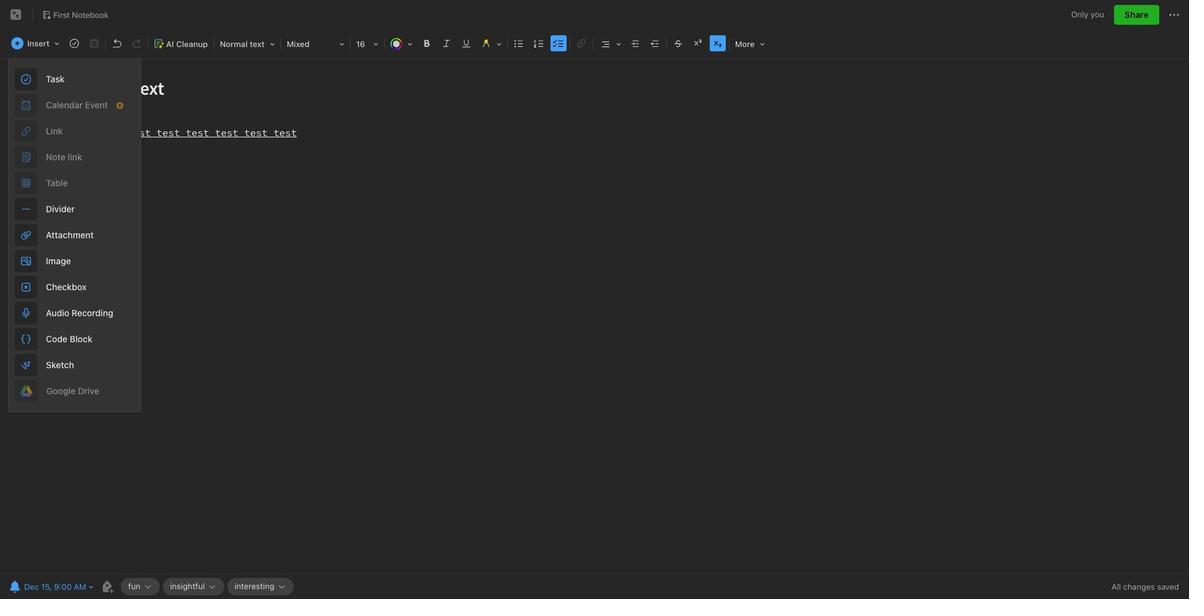 Task type: locate. For each thing, give the bounding box(es) containing it.
sketch
[[46, 360, 74, 371]]

link
[[68, 152, 82, 162]]

Font size field
[[352, 35, 383, 53]]

text
[[250, 39, 265, 49]]

Heading level field
[[216, 35, 279, 53]]

audio recording
[[46, 308, 113, 319]]

add tag image
[[100, 580, 115, 595]]

link
[[46, 126, 63, 136]]

note link link
[[9, 144, 141, 170]]

first
[[53, 10, 70, 20]]

audio recording link
[[9, 301, 141, 327]]

Font family field
[[283, 35, 349, 53]]

More actions field
[[1168, 5, 1183, 25]]

15,
[[41, 583, 52, 592]]

first notebook button
[[38, 6, 113, 24]]

Font color field
[[386, 35, 417, 53]]

ai cleanup button
[[150, 35, 213, 53]]

sketch link
[[9, 353, 141, 379]]

saved
[[1158, 583, 1180, 592]]

first notebook
[[53, 10, 109, 20]]

dec 15, 9:00 am button
[[6, 579, 87, 596]]

interesting button
[[227, 579, 294, 596]]

event
[[85, 100, 108, 110]]

insert
[[27, 38, 50, 48]]

table link
[[9, 170, 141, 196]]

share
[[1125, 9, 1150, 20]]

Edit reminder field
[[6, 579, 95, 596]]

dec 15, 9:00 am
[[24, 583, 86, 592]]

audio
[[46, 308, 69, 319]]

drive
[[78, 386, 99, 397]]

more actions image
[[1168, 7, 1183, 22]]

all changes saved
[[1112, 583, 1180, 592]]

more
[[736, 39, 755, 49]]

insightful
[[170, 582, 205, 592]]

strikethrough image
[[670, 35, 687, 52]]

underline image
[[458, 35, 475, 52]]

checkbox
[[46, 282, 87, 293]]

mixed
[[287, 39, 310, 49]]

Highlight field
[[477, 35, 506, 53]]

interesting Tag actions field
[[275, 583, 286, 592]]

9:00
[[54, 583, 72, 592]]

checkbox link
[[9, 275, 141, 301]]

only you
[[1072, 9, 1105, 19]]

subscript image
[[710, 35, 727, 52]]

cleanup
[[176, 39, 208, 49]]

interesting
[[235, 582, 275, 592]]

Insert field
[[8, 35, 64, 52]]

indent image
[[627, 35, 645, 52]]

attachment link
[[9, 222, 141, 249]]

insightful button
[[163, 579, 224, 596]]

task image
[[66, 35, 83, 52]]

attachment
[[46, 230, 94, 240]]

dec
[[24, 583, 39, 592]]

ai cleanup
[[166, 39, 208, 49]]

note link
[[46, 152, 82, 162]]

code block link
[[9, 327, 141, 353]]

changes
[[1124, 583, 1156, 592]]



Task type: vqa. For each thing, say whether or not it's contained in the screenshot.
"15,"
yes



Task type: describe. For each thing, give the bounding box(es) containing it.
bulleted list image
[[511, 35, 528, 52]]

More field
[[731, 35, 770, 53]]

superscript image
[[690, 35, 707, 52]]

am
[[74, 583, 86, 592]]

task
[[46, 74, 65, 84]]

image link
[[9, 249, 141, 275]]

divider link
[[9, 196, 141, 222]]

google drive
[[46, 386, 99, 397]]

link link
[[9, 118, 141, 144]]

insightful Tag actions field
[[205, 583, 217, 592]]

calendar event link
[[9, 92, 141, 118]]

Alignment field
[[595, 35, 626, 53]]

only
[[1072, 9, 1089, 19]]

google drive link
[[9, 379, 141, 405]]

you
[[1091, 9, 1105, 19]]

normal
[[220, 39, 248, 49]]

undo image
[[108, 35, 126, 52]]

calendar
[[46, 100, 83, 110]]

recording
[[72, 308, 113, 319]]

bold image
[[418, 35, 436, 52]]

italic image
[[438, 35, 456, 52]]

image
[[46, 256, 71, 267]]

table
[[46, 178, 68, 188]]

checklist image
[[550, 35, 568, 52]]

fun button
[[121, 579, 160, 596]]

fun Tag actions field
[[141, 583, 152, 592]]

numbered list image
[[530, 35, 548, 52]]

16
[[356, 39, 365, 49]]

divider
[[46, 204, 75, 214]]

fun
[[128, 582, 141, 592]]

block
[[70, 334, 93, 345]]

code
[[46, 334, 68, 345]]

task link
[[9, 66, 141, 92]]

note
[[46, 152, 66, 162]]

outdent image
[[647, 35, 664, 52]]

normal text
[[220, 39, 265, 49]]

collapse note image
[[9, 7, 24, 22]]

calendar event
[[46, 100, 108, 110]]

notebook
[[72, 10, 109, 20]]

google
[[46, 386, 76, 397]]

ai
[[166, 39, 174, 49]]

Note Editor text field
[[0, 59, 1190, 575]]

share button
[[1115, 5, 1160, 25]]

note window element
[[0, 0, 1190, 600]]

dropdown list menu
[[9, 66, 141, 405]]

all
[[1112, 583, 1122, 592]]

code block
[[46, 334, 93, 345]]



